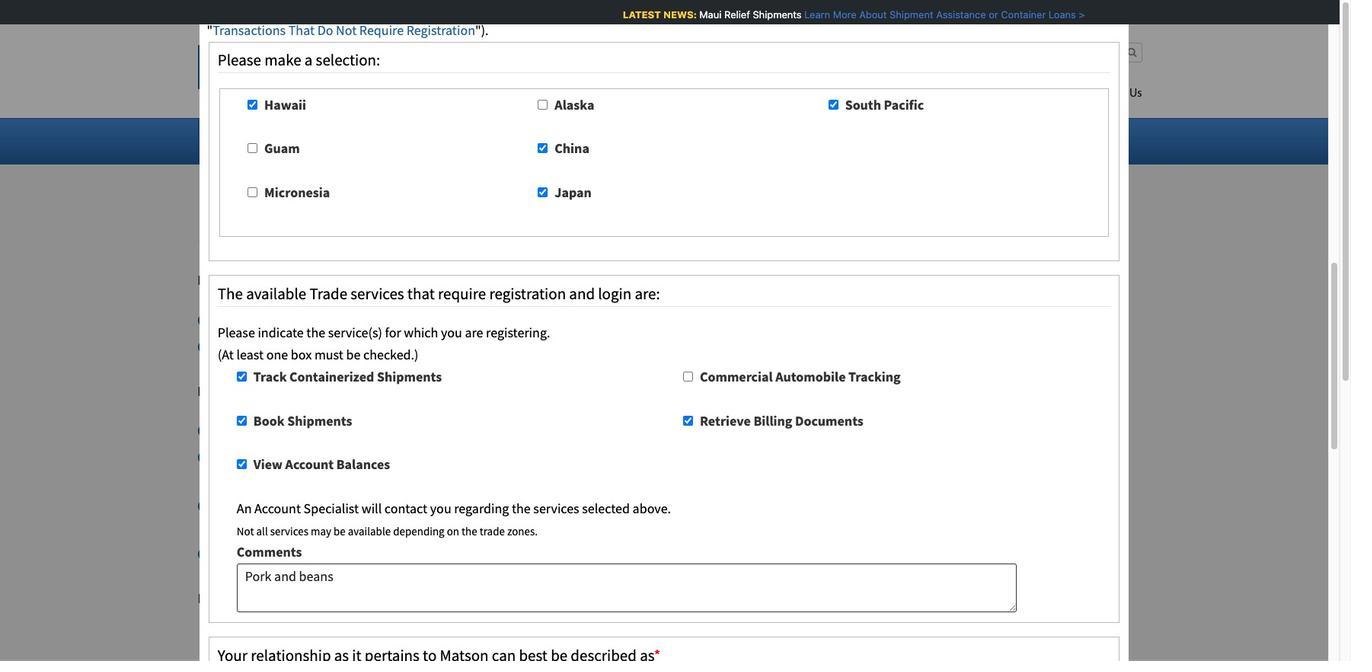 Task type: vqa. For each thing, say whether or not it's contained in the screenshot.
'Individual/One-' related to 8766:
yes



Task type: locate. For each thing, give the bounding box(es) containing it.
0 horizontal spatial call
[[587, 448, 607, 465]]

0 vertical spatial track
[[224, 470, 262, 487]]

Japan checkbox
[[538, 187, 548, 197]]

1 horizontal spatial about
[[857, 8, 885, 21]]

a inside are secure and require a customer to register, while others are available to the general public without registration (see section titled "
[[485, 0, 492, 17]]

be right may
[[334, 524, 346, 538]]

0 vertical spatial 8766:
[[671, 448, 701, 465]]

services
[[351, 283, 404, 304], [533, 499, 579, 517], [270, 524, 308, 538]]

0 vertical spatial you
[[441, 324, 462, 341]]

shipments right relief
[[751, 8, 800, 21]]

1 vertical spatial other
[[395, 496, 426, 514]]

0 vertical spatial 1-
[[610, 448, 621, 465]]

to right relief
[[763, 0, 775, 17]]

shipping down "balances"
[[343, 496, 392, 514]]

track link down view account balances option
[[224, 470, 262, 487]]

0 vertical spatial and
[[416, 0, 439, 17]]

micronesia
[[264, 183, 330, 201]]

0 horizontal spatial 8766:
[[224, 518, 255, 536]]

retrieve
[[700, 412, 751, 429]]

individual/one- inside individual/one-time shipping household goods: book – please call 1-888-562-8766: track
[[224, 448, 314, 465]]

zones.
[[507, 524, 538, 538]]

0 horizontal spatial or
[[258, 518, 270, 536]]

3 shipping from the top
[[343, 496, 392, 514]]

or up comments
[[258, 518, 270, 536]]

South Pacific checkbox
[[828, 100, 838, 109]]

1 vertical spatial individual/one-
[[224, 448, 314, 465]]

which
[[404, 324, 438, 341]]

you right which
[[441, 324, 462, 341]]

about right more
[[857, 8, 885, 21]]

0 horizontal spatial –
[[538, 448, 545, 465]]

matson inside registration for matson navigation company
[[428, 173, 536, 219]]

1 horizontal spatial on
[[447, 524, 459, 538]]

0 horizontal spatial services
[[270, 524, 308, 538]]

individual/one-time shipping automobile:
[[224, 421, 468, 439]]

other down track containerized shipments option
[[238, 382, 271, 400]]

2 vertical spatial available
[[348, 524, 391, 538]]

time down individual/one-time shipping automobile:
[[314, 448, 340, 465]]

not right do
[[336, 21, 357, 39]]

book/quote
[[591, 496, 671, 514]]

or left (see
[[987, 8, 997, 21]]

not
[[336, 21, 357, 39], [237, 524, 254, 538]]

1 vertical spatial please
[[683, 496, 720, 514]]

all up comments
[[256, 524, 268, 538]]

japan
[[555, 183, 592, 201]]

household
[[395, 448, 457, 465]]

user already registered on matson website needing additional access
[[224, 337, 616, 355]]

are
[[355, 0, 373, 17], [688, 0, 706, 17], [465, 324, 483, 341]]

about
[[857, 8, 885, 21], [590, 88, 622, 100]]

a
[[485, 0, 492, 17], [305, 49, 313, 70]]

1 vertical spatial 1-
[[745, 496, 757, 514]]

latest
[[621, 8, 659, 21]]

0 vertical spatial time
[[314, 421, 340, 439]]

company up user
[[224, 311, 279, 328]]

may
[[311, 524, 331, 538]]

call left 800-
[[723, 496, 743, 514]]

please for please make a selection:
[[218, 49, 261, 70]]

1 horizontal spatial and
[[569, 283, 595, 304]]

1 horizontal spatial not
[[336, 21, 357, 39]]

1 vertical spatial track link
[[273, 518, 311, 536]]

1 vertical spatial shipments
[[377, 368, 442, 385]]

services up business
[[351, 283, 404, 304]]

not inside an account specialist will contact you regarding the services selected above. not all services may be available depending on the trade zones.
[[237, 524, 254, 538]]

account inside an account specialist will contact you regarding the services selected above. not all services may be available depending on the trade zones.
[[254, 499, 301, 517]]

registration for applicable
[[198, 271, 272, 289]]

registration
[[931, 0, 997, 17], [489, 283, 566, 304]]

section
[[1025, 0, 1067, 17]]

8766: inside individual/one-time shipping other containerized commodities: book/quote – please call 1-800-962- 8766: or
[[224, 518, 255, 536]]

require inside are secure and require a customer to register, while others are available to the general public without registration (see section titled "
[[441, 0, 483, 17]]

account
[[285, 456, 334, 473], [254, 499, 301, 517]]

you right if
[[208, 590, 229, 607]]

2 please from the top
[[218, 324, 255, 341]]

1 vertical spatial available
[[246, 283, 306, 304]]

please right logistics,
[[560, 590, 597, 607]]

time inside individual/one-time shipping household goods: book – please call 1-888-562-8766: track
[[314, 448, 340, 465]]

1 vertical spatial all
[[256, 524, 268, 538]]

2 time from the top
[[314, 448, 340, 465]]

contact
[[1087, 88, 1127, 100]]

registration inside registration for matson navigation company
[[198, 173, 373, 219]]

1 horizontal spatial other
[[395, 496, 426, 514]]

transactions that do not require registration ").
[[213, 21, 489, 39]]

register,
[[566, 0, 612, 17]]

1 vertical spatial call
[[723, 496, 743, 514]]

company inside registration for matson navigation company
[[198, 217, 340, 262]]

on
[[358, 337, 373, 355], [447, 524, 459, 538]]

or
[[987, 8, 997, 21], [258, 518, 270, 536]]

0 vertical spatial services
[[351, 283, 404, 304]]

a right make
[[305, 49, 313, 70]]

1 please from the top
[[218, 49, 261, 70]]

pacific
[[884, 96, 924, 113]]

while
[[615, 0, 646, 17]]

0 vertical spatial company
[[198, 217, 340, 262]]

for inside please indicate the service(s) for which you are registering. (at least one box must be checked.)
[[385, 324, 401, 341]]

shipping inside individual/one-time shipping other containerized commodities: book/quote – please call 1-800-962- 8766: or
[[343, 496, 392, 514]]

trade
[[309, 283, 347, 304]]

billing
[[754, 412, 792, 429]]

please right book
[[547, 448, 585, 465]]

0 horizontal spatial be
[[334, 524, 346, 538]]

1 vertical spatial with
[[431, 590, 457, 607]]

0 vertical spatial a
[[485, 0, 492, 17]]

– right above.
[[673, 496, 680, 514]]

0 vertical spatial about
[[857, 8, 885, 21]]

1 vertical spatial 8766:
[[224, 518, 255, 536]]

0 vertical spatial shipping
[[343, 421, 392, 439]]

without
[[883, 0, 928, 17]]

matson left logistics,
[[459, 590, 501, 607]]

about up alaska link
[[590, 88, 622, 100]]

1 vertical spatial not
[[237, 524, 254, 538]]

please inside please indicate the service(s) for which you are registering. (at least one box must be checked.)
[[218, 324, 255, 341]]

1 horizontal spatial shipments
[[377, 368, 442, 385]]

registered
[[298, 337, 356, 355]]

secure
[[376, 0, 414, 17]]

0 vertical spatial available
[[709, 0, 760, 17]]

please inside individual/one-time shipping other containerized commodities: book/quote – please call 1-800-962- 8766: or
[[683, 496, 720, 514]]

company up is
[[198, 217, 340, 262]]

2 vertical spatial please
[[560, 590, 597, 607]]

shipping for household
[[343, 448, 392, 465]]

time up may
[[314, 496, 340, 514]]

1 horizontal spatial call
[[723, 496, 743, 514]]

888-
[[621, 448, 646, 465]]

track containerized shipments
[[253, 368, 442, 385]]

matson left japan option
[[428, 173, 536, 219]]

2 vertical spatial time
[[314, 496, 340, 514]]

to left register,
[[552, 0, 564, 17]]

1 vertical spatial on
[[447, 524, 459, 538]]

2 vertical spatial registration
[[198, 271, 272, 289]]

1 vertical spatial registration
[[198, 173, 373, 219]]

0 vertical spatial other
[[238, 382, 271, 400]]

3 time from the top
[[314, 496, 340, 514]]

View Account Balances checkbox
[[237, 459, 247, 469]]

1 shipping from the top
[[343, 421, 392, 439]]

track down view account balances option
[[224, 470, 262, 487]]

0 vertical spatial shipments
[[751, 8, 800, 21]]

you up depending at the bottom left
[[430, 499, 451, 517]]

1 horizontal spatial or
[[987, 8, 997, 21]]

1 vertical spatial be
[[334, 524, 346, 538]]

shipments down checked.)
[[377, 368, 442, 385]]

registration down 'guam'
[[198, 173, 373, 219]]

1 vertical spatial –
[[673, 496, 680, 514]]

2 horizontal spatial services
[[533, 499, 579, 517]]

0 vertical spatial all
[[220, 382, 235, 400]]

8766: down the an
[[224, 518, 255, 536]]

be down service(s)
[[346, 346, 361, 363]]

shipping
[[343, 421, 392, 439], [343, 448, 392, 465], [343, 496, 392, 514]]

time
[[314, 421, 340, 439], [314, 448, 340, 465], [314, 496, 340, 514]]

not up trucker on the left bottom
[[237, 524, 254, 538]]

registering.
[[486, 324, 550, 341]]

2 individual/one- from the top
[[224, 448, 314, 465]]

available down will
[[348, 524, 391, 538]]

service(s)
[[328, 324, 382, 341]]

please up the (at
[[218, 324, 255, 341]]

shipping link
[[686, 80, 777, 111]]

available inside are secure and require a customer to register, while others are available to the general public without registration (see section titled "
[[709, 0, 760, 17]]

on down containerized
[[447, 524, 459, 538]]

account right view
[[285, 456, 334, 473]]

indicate
[[258, 324, 304, 341]]

the left "learn"
[[778, 0, 797, 17]]

Commercial Automobile Tracking checkbox
[[683, 372, 693, 382]]

0 vertical spatial track link
[[224, 470, 262, 487]]

2 horizontal spatial are
[[688, 0, 706, 17]]

checked.)
[[363, 346, 419, 363]]

1 vertical spatial about
[[590, 88, 622, 100]]

call left 888-
[[587, 448, 607, 465]]

website
[[421, 337, 465, 355]]

>
[[1077, 8, 1083, 21]]

news:
[[662, 8, 695, 21]]

all right for at the bottom of the page
[[220, 382, 235, 400]]

learn
[[803, 8, 828, 21]]

1- left the 962- at the right bottom of the page
[[745, 496, 757, 514]]

on down company doing ongoing business with matson link
[[358, 337, 373, 355]]

– inside individual/one-time shipping other containerized commodities: book/quote – please call 1-800-962- 8766: or
[[673, 496, 680, 514]]

0 horizontal spatial registration
[[489, 283, 566, 304]]

services up comments
[[270, 524, 308, 538]]

individual/one- down view
[[224, 496, 314, 514]]

3 individual/one- from the top
[[224, 496, 314, 514]]

1 horizontal spatial 8766:
[[671, 448, 701, 465]]

services up zones.
[[533, 499, 579, 517]]

0 vertical spatial on
[[358, 337, 373, 355]]

track up comments
[[273, 518, 311, 536]]

registration left is
[[198, 271, 272, 289]]

Micronesia checkbox
[[248, 187, 257, 197]]

0 vertical spatial please
[[547, 448, 585, 465]]

matson up needing at the bottom of the page
[[448, 311, 490, 328]]

please
[[218, 49, 261, 70], [218, 324, 255, 341]]

alaska right china "checkbox"
[[559, 132, 596, 149]]

shipping inside individual/one-time shipping household goods: book – please call 1-888-562-8766: track
[[343, 448, 392, 465]]

community
[[981, 88, 1041, 100]]

account
[[383, 590, 429, 607]]

1 horizontal spatial be
[[346, 346, 361, 363]]

track link
[[224, 470, 262, 487], [273, 518, 311, 536]]

other up depending at the bottom left
[[395, 496, 426, 514]]

specialist
[[304, 499, 359, 517]]

or inside individual/one-time shipping other containerized commodities: book/quote – please call 1-800-962- 8766: or
[[258, 518, 270, 536]]

available inside an account specialist will contact you regarding the services selected above. not all services may be available depending on the trade zones.
[[348, 524, 391, 538]]

is
[[274, 271, 284, 289]]

view
[[253, 456, 283, 473]]

the available trade services that require registration and login are:
[[218, 283, 660, 304]]

Comments text field
[[237, 564, 1017, 612]]

be
[[346, 346, 361, 363], [334, 524, 346, 538]]

maui
[[698, 8, 720, 21]]

– right book
[[538, 448, 545, 465]]

registration left (see
[[931, 0, 997, 17]]

the up must at bottom left
[[306, 324, 325, 341]]

please inside individual/one-time shipping household goods: book – please call 1-888-562-8766: track
[[547, 448, 585, 465]]

Book Shipments checkbox
[[237, 415, 247, 425]]

1 vertical spatial account
[[254, 499, 301, 517]]

china
[[555, 140, 589, 157]]

1 horizontal spatial are
[[465, 324, 483, 341]]

please
[[547, 448, 585, 465], [683, 496, 720, 514], [560, 590, 597, 607]]

time inside individual/one-time shipping other containerized commodities: book/quote – please call 1-800-962- 8766: or
[[314, 496, 340, 514]]

account right the an
[[254, 499, 301, 517]]

with right account
[[431, 590, 457, 607]]

0 horizontal spatial not
[[237, 524, 254, 538]]

south pacific
[[845, 96, 924, 113]]

2 vertical spatial you
[[208, 590, 229, 607]]

1- left 562-
[[610, 448, 621, 465]]

8766: down retrieve billing documents 'checkbox'
[[671, 448, 701, 465]]

0 horizontal spatial track
[[224, 470, 262, 487]]

0 horizontal spatial all
[[220, 382, 235, 400]]

").
[[475, 21, 489, 39]]

individual/one- inside individual/one-time shipping other containerized commodities: book/quote – please call 1-800-962- 8766: or
[[224, 496, 314, 514]]

0 horizontal spatial on
[[358, 337, 373, 355]]

please right above.
[[683, 496, 720, 514]]

individual/one- up view
[[224, 421, 314, 439]]

alaska
[[555, 96, 594, 113], [559, 132, 596, 149]]

registration
[[406, 21, 475, 39], [198, 173, 373, 219], [198, 271, 272, 289]]

require
[[441, 0, 483, 17], [438, 283, 486, 304]]

0 vertical spatial please
[[218, 49, 261, 70]]

a up ").
[[485, 0, 492, 17]]

1 horizontal spatial available
[[348, 524, 391, 538]]

you
[[441, 324, 462, 341], [430, 499, 451, 517], [208, 590, 229, 607]]

registration up registering. in the left of the page
[[489, 283, 566, 304]]

the left trade
[[462, 524, 477, 538]]

2 horizontal spatial to
[[763, 0, 775, 17]]

needing
[[468, 337, 514, 355]]

0 horizontal spatial 1-
[[610, 448, 621, 465]]

shipments
[[751, 8, 800, 21], [377, 368, 442, 385], [287, 412, 352, 429]]

top menu navigation
[[590, 80, 1142, 111]]

with down the available trade services that require registration and login are:
[[420, 311, 445, 328]]

shipments down inquires:
[[287, 412, 352, 429]]

– inside individual/one-time shipping household goods: book – please call 1-888-562-8766: track
[[538, 448, 545, 465]]

about inside top menu navigation
[[590, 88, 622, 100]]

require up ").
[[441, 0, 483, 17]]

2 vertical spatial individual/one-
[[224, 496, 314, 514]]

1 horizontal spatial 1-
[[745, 496, 757, 514]]

1 time from the top
[[314, 421, 340, 439]]

business
[[367, 311, 417, 328]]

individual/one- down book
[[224, 448, 314, 465]]

1 horizontal spatial registration
[[931, 0, 997, 17]]

Retrieve Billing Documents checkbox
[[683, 415, 693, 425]]

already
[[253, 337, 296, 355]]

1 vertical spatial services
[[533, 499, 579, 517]]

relief
[[722, 8, 748, 21]]

Search search field
[[990, 43, 1142, 62]]

1 horizontal spatial a
[[485, 0, 492, 17]]

1 horizontal spatial track link
[[273, 518, 311, 536]]

0 vertical spatial –
[[538, 448, 545, 465]]

shipping up "balances"
[[343, 421, 392, 439]]

track link up comments
[[273, 518, 311, 536]]

are up transactions that do not require registration "). on the top of page
[[355, 0, 373, 17]]

access
[[579, 337, 616, 355]]

available up doing
[[246, 283, 306, 304]]

0 vertical spatial individual/one-
[[224, 421, 314, 439]]

0 horizontal spatial a
[[305, 49, 313, 70]]

2 horizontal spatial available
[[709, 0, 760, 17]]

8766: inside individual/one-time shipping household goods: book – please call 1-888-562-8766: track
[[671, 448, 701, 465]]

shipping down individual/one-time shipping automobile:
[[343, 448, 392, 465]]

the
[[778, 0, 797, 17], [306, 324, 325, 341], [512, 499, 531, 517], [462, 524, 477, 538]]

1 vertical spatial or
[[258, 518, 270, 536]]

matson down are secure and require a customer to register, while others are available to the general public without registration (see section titled "
[[625, 88, 663, 100]]

time up view account balances
[[314, 421, 340, 439]]

to left register
[[286, 590, 298, 607]]

please down transactions
[[218, 49, 261, 70]]

other
[[238, 382, 271, 400], [395, 496, 426, 514]]

1 horizontal spatial services
[[351, 283, 404, 304]]

investors link
[[867, 80, 958, 111]]

and left login
[[569, 283, 595, 304]]

individual/one-time shipping household goods: book – please call 1-888-562-8766: track
[[224, 448, 704, 487]]

applicable
[[287, 271, 350, 289]]

1 vertical spatial a
[[305, 49, 313, 70]]

are right others
[[688, 0, 706, 17]]

loans
[[1047, 8, 1074, 21]]

0 vertical spatial require
[[441, 0, 483, 17]]

are left registering. in the left of the page
[[465, 324, 483, 341]]

0 vertical spatial call
[[587, 448, 607, 465]]

alaska right alaska 'option'
[[555, 96, 594, 113]]

available right news:
[[709, 0, 760, 17]]

registration down secure
[[406, 21, 475, 39]]

0 vertical spatial account
[[285, 456, 334, 473]]

China checkbox
[[538, 143, 548, 153]]

selection:
[[316, 49, 380, 70]]

None search field
[[990, 43, 1142, 62]]

1 vertical spatial time
[[314, 448, 340, 465]]

2 horizontal spatial shipments
[[751, 8, 800, 21]]

and right secure
[[416, 0, 439, 17]]

account for view
[[285, 456, 334, 473]]

1 horizontal spatial –
[[673, 496, 680, 514]]

1 vertical spatial shipping
[[343, 448, 392, 465]]

0 vertical spatial not
[[336, 21, 357, 39]]

0 horizontal spatial shipments
[[287, 412, 352, 429]]

for inside registration for matson navigation company
[[381, 173, 421, 219]]

2 shipping from the top
[[343, 448, 392, 465]]

require right the that
[[438, 283, 486, 304]]

following:
[[373, 271, 434, 289]]

Track Containerized Shipments checkbox
[[237, 372, 247, 382]]



Task type: describe. For each thing, give the bounding box(es) containing it.
blue matson logo with ocean, shipping, truck, rail and logistics written beneath it. image
[[198, 45, 411, 107]]

be inside an account specialist will contact you regarding the services selected above. not all services may be available depending on the trade zones.
[[334, 524, 346, 538]]

trucker
[[224, 545, 268, 562]]

1 horizontal spatial to
[[552, 0, 564, 17]]

Alaska checkbox
[[538, 100, 548, 109]]

please for please indicate the service(s) for which you are registering. (at least one box must be checked.)
[[218, 324, 255, 341]]

contact
[[384, 499, 427, 517]]

1 vertical spatial and
[[569, 283, 595, 304]]

one
[[266, 346, 288, 363]]

Hawaii checkbox
[[248, 100, 257, 109]]

matson down business
[[376, 337, 418, 355]]

matson inside top menu navigation
[[625, 88, 663, 100]]

logistics
[[800, 88, 844, 100]]

retrieve billing documents
[[700, 412, 864, 429]]

0 horizontal spatial to
[[286, 590, 298, 607]]

logistics link
[[777, 80, 867, 111]]

learn more about shipment assistance or container loans > link
[[803, 8, 1083, 21]]

time for automobile:
[[314, 421, 340, 439]]

individual/one-time shipping other containerized commodities: book/quote – please call 1-800-962- 8766: or
[[224, 496, 806, 536]]

least
[[236, 346, 264, 363]]

registration is applicable for following:
[[198, 271, 434, 289]]

you inside an account specialist will contact you regarding the services selected above. not all services may be available depending on the trade zones.
[[430, 499, 451, 517]]

shipping for automobile:
[[343, 421, 392, 439]]

about matson link
[[590, 80, 686, 111]]

containerized
[[289, 368, 374, 385]]

intended
[[232, 590, 284, 607]]

navigation
[[544, 173, 703, 219]]

Guam checkbox
[[248, 143, 257, 153]]

please indicate the service(s) for which you are registering. (at least one box must be checked.)
[[218, 324, 550, 363]]

about matson
[[590, 88, 663, 100]]

1 vertical spatial registration
[[489, 283, 566, 304]]

public
[[845, 0, 880, 17]]

general
[[799, 0, 842, 17]]

goods:
[[460, 448, 498, 465]]

please make a selection:
[[218, 49, 380, 70]]

assistance
[[934, 8, 984, 21]]

additional
[[517, 337, 576, 355]]

0 horizontal spatial available
[[246, 283, 306, 304]]

shipment
[[888, 8, 932, 21]]

track link for individual/one-time shipping other containerized commodities: book/quote – please call 1-800-962- 8766: or
[[273, 518, 311, 536]]

0 vertical spatial alaska
[[555, 96, 594, 113]]

shipping for other
[[343, 496, 392, 514]]

that
[[407, 283, 435, 304]]

commercial
[[700, 368, 773, 385]]

user already registered on matson website needing additional access link
[[224, 337, 616, 355]]

transactions
[[213, 21, 286, 39]]

individual/one- for track
[[224, 448, 314, 465]]

book shipments
[[253, 412, 352, 429]]

automobile
[[775, 368, 846, 385]]

make
[[264, 49, 301, 70]]

an account specialist will contact you regarding the services selected above. not all services may be available depending on the trade zones.
[[237, 499, 671, 538]]

registration for matson
[[198, 173, 373, 219]]

and inside are secure and require a customer to register, while others are available to the general public without registration (see section titled "
[[416, 0, 439, 17]]

container
[[999, 8, 1044, 21]]

are inside please indicate the service(s) for which you are registering. (at least one box must be checked.)
[[465, 324, 483, 341]]

1- inside individual/one-time shipping other containerized commodities: book/quote – please call 1-800-962- 8766: or
[[745, 496, 757, 514]]

south
[[845, 96, 881, 113]]

register
[[301, 590, 344, 607]]

are secure and require a customer to register, while others are available to the general public without registration (see section titled "
[[207, 0, 1100, 39]]

investors
[[890, 88, 935, 100]]

track link for individual/one-time shipping household goods: book – please call 1-888-562-8766:
[[224, 470, 262, 487]]

1 vertical spatial track
[[273, 518, 311, 536]]

tracking
[[848, 368, 901, 385]]

0 horizontal spatial other
[[238, 382, 271, 400]]

call inside individual/one-time shipping other containerized commodities: book/quote – please call 1-800-962- 8766: or
[[723, 496, 743, 514]]

more
[[831, 8, 855, 21]]

box
[[291, 346, 312, 363]]

for all other inquires:
[[198, 382, 327, 400]]

require
[[359, 21, 404, 39]]

community link
[[958, 80, 1064, 111]]

individual/one- for 8766:
[[224, 496, 314, 514]]

commercial automobile tracking
[[700, 368, 901, 385]]

us
[[1129, 88, 1142, 100]]

depending
[[393, 524, 445, 538]]

1 vertical spatial company
[[224, 311, 279, 328]]

above.
[[633, 499, 671, 517]]

an
[[366, 590, 380, 607]]

titled
[[1070, 0, 1100, 17]]

on inside an account specialist will contact you regarding the services selected above. not all services may be available depending on the trade zones.
[[447, 524, 459, 538]]

login
[[598, 283, 632, 304]]

time for household
[[314, 448, 340, 465]]

search image
[[1127, 47, 1137, 57]]

1 individual/one- from the top
[[224, 421, 314, 439]]

the up zones.
[[512, 499, 531, 517]]

other inside individual/one-time shipping other containerized commodities: book/quote – please call 1-800-962- 8766: or
[[395, 496, 426, 514]]

account for an
[[254, 499, 301, 517]]

automobile:
[[395, 421, 465, 439]]

962-
[[781, 496, 806, 514]]

0 vertical spatial or
[[987, 8, 997, 21]]

1- inside individual/one-time shipping household goods: book – please call 1-888-562-8766: track
[[610, 448, 621, 465]]

the inside are secure and require a customer to register, while others are available to the general public without registration (see section titled "
[[778, 0, 797, 17]]

inquires:
[[274, 382, 327, 400]]

user
[[224, 337, 250, 355]]

be inside please indicate the service(s) for which you are registering. (at least one box must be checked.)
[[346, 346, 361, 363]]

will
[[362, 499, 382, 517]]

view account balances
[[253, 456, 390, 473]]

800-
[[757, 496, 781, 514]]

registration for matson navigation company
[[198, 173, 703, 262]]

1 vertical spatial alaska
[[559, 132, 596, 149]]

that
[[288, 21, 315, 39]]

562-
[[646, 448, 671, 465]]

registration inside are secure and require a customer to register, while others are available to the general public without registration (see section titled "
[[931, 0, 997, 17]]

"
[[207, 21, 213, 39]]

0 vertical spatial registration
[[406, 21, 475, 39]]

0 horizontal spatial are
[[355, 0, 373, 17]]

the inside please indicate the service(s) for which you are registering. (at least one box must be checked.)
[[306, 324, 325, 341]]

2 vertical spatial shipments
[[287, 412, 352, 429]]

(see
[[999, 0, 1023, 17]]

an
[[237, 499, 252, 517]]

all inside an account specialist will contact you regarding the services selected above. not all services may be available depending on the trade zones.
[[256, 524, 268, 538]]

1 vertical spatial require
[[438, 283, 486, 304]]

call inside individual/one-time shipping household goods: book – please call 1-888-562-8766: track
[[587, 448, 607, 465]]

if
[[198, 590, 205, 607]]

time for other
[[314, 496, 340, 514]]

customer
[[495, 0, 549, 17]]

trucker link
[[224, 545, 268, 562]]

ongoing
[[317, 311, 364, 328]]

2 vertical spatial services
[[270, 524, 308, 538]]

track inside individual/one-time shipping household goods: book – please call 1-888-562-8766: track
[[224, 470, 262, 487]]

regarding
[[454, 499, 509, 517]]

company doing ongoing business with matson
[[224, 311, 490, 328]]

you inside please indicate the service(s) for which you are registering. (at least one box must be checked.)
[[441, 324, 462, 341]]

0 vertical spatial with
[[420, 311, 445, 328]]

latest news: maui relief shipments learn more about shipment assistance or container loans >
[[621, 8, 1083, 21]]

overview link
[[217, 132, 280, 149]]

contact us link
[[1064, 80, 1142, 111]]

for
[[198, 382, 218, 400]]



